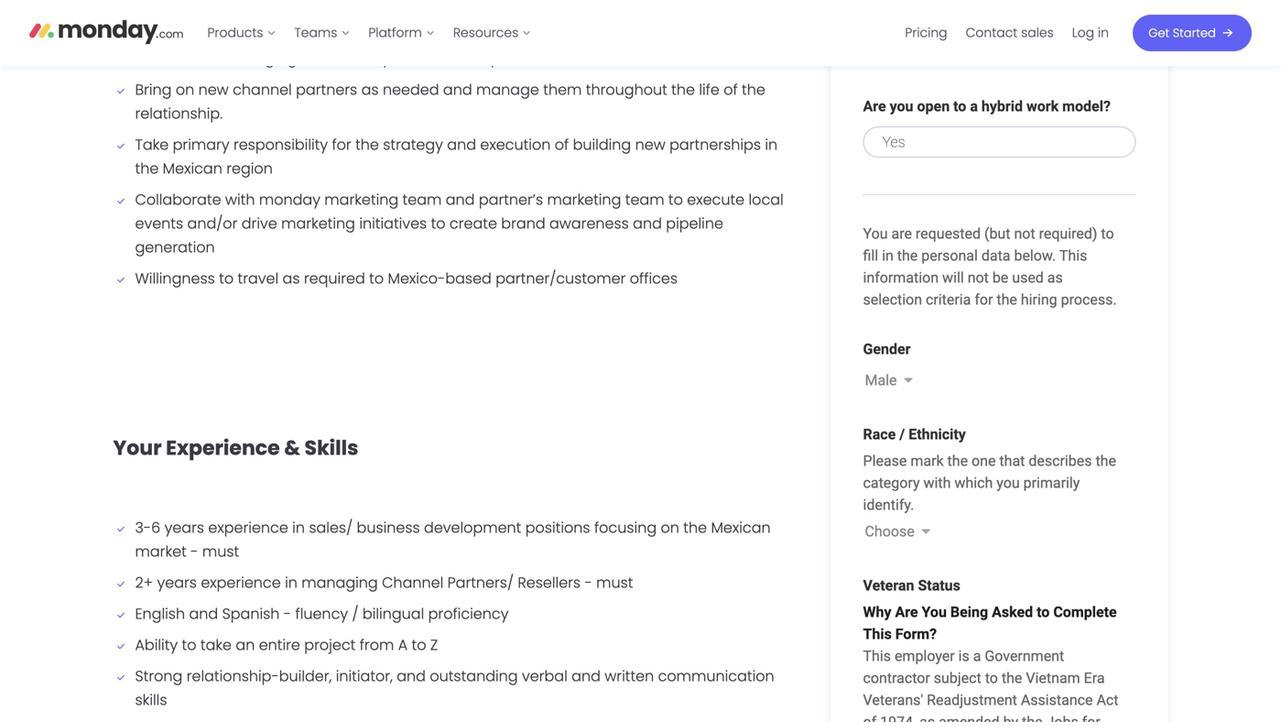 Task type: describe. For each thing, give the bounding box(es) containing it.
to left take
[[182, 634, 197, 655]]

the left best
[[544, 24, 567, 45]]

the inside 3-6 years experience in sales/ business development positions focusing on the mexican market - must
[[684, 517, 707, 538]]

2 horizontal spatial team
[[626, 189, 665, 210]]

building
[[573, 134, 632, 155]]

in inside take primary responsibility for the strategy and execution of building new partnerships in the mexican region
[[765, 134, 778, 155]]

lead deal reviews for strategic opportunities and define the best approach to manage deals while leveraging the monday.com and the partner team
[[135, 24, 765, 69]]

local
[[749, 189, 784, 210]]

teams
[[295, 24, 338, 42]]

marketing down monday
[[281, 213, 356, 234]]

english
[[135, 603, 185, 624]]

sales/
[[309, 517, 353, 538]]

get started
[[1149, 25, 1217, 41]]

log
[[1073, 24, 1095, 42]]

brand
[[502, 213, 546, 234]]

resellers
[[518, 572, 581, 593]]

opportunities
[[361, 24, 457, 45]]

for for the
[[332, 134, 352, 155]]

in inside 3-6 years experience in sales/ business development positions focusing on the mexican market - must
[[292, 517, 305, 538]]

get
[[1149, 25, 1170, 41]]

experience inside 3-6 years experience in sales/ business development positions focusing on the mexican market - must
[[208, 517, 288, 538]]

communication
[[658, 666, 775, 686]]

and up create
[[446, 189, 475, 210]]

log in
[[1073, 24, 1110, 42]]

leveraging
[[220, 48, 297, 69]]

team inside lead deal reviews for strategic opportunities and define the best approach to manage deals while leveraging the monday.com and the partner team
[[549, 48, 588, 69]]

contact sales button
[[957, 18, 1064, 48]]

english and spanish - fluency / bilingual proficiency
[[135, 603, 509, 624]]

approach
[[607, 24, 680, 45]]

of inside take primary responsibility for the strategy and execution of building new partnerships in the mexican region
[[555, 134, 569, 155]]

generation
[[135, 237, 215, 257]]

take
[[135, 134, 169, 155]]

1 vertical spatial as
[[283, 268, 300, 288]]

the left strategy
[[356, 134, 379, 155]]

in right log
[[1099, 24, 1110, 42]]

main element
[[198, 0, 1253, 66]]

bring on new channel partners as needed and manage them throughout the life of the relationship.
[[135, 79, 766, 124]]

builder,
[[279, 666, 332, 686]]

initiator,
[[336, 666, 393, 686]]

products link
[[198, 18, 285, 48]]

execute
[[687, 189, 745, 210]]

years inside 3-6 years experience in sales/ business development positions focusing on the mexican market - must
[[165, 517, 204, 538]]

travel
[[238, 268, 279, 288]]

/
[[352, 603, 359, 624]]

verbal
[[522, 666, 568, 686]]

proficiency
[[428, 603, 509, 624]]

lead
[[135, 24, 170, 45]]

throughout
[[586, 79, 668, 100]]

&
[[284, 434, 300, 462]]

drive
[[242, 213, 277, 234]]

take primary responsibility for the strategy and execution of building new partnerships in the mexican region
[[135, 134, 778, 179]]

strategic
[[292, 24, 357, 45]]

awareness
[[550, 213, 629, 234]]

and/or
[[187, 213, 238, 234]]

and down a
[[397, 666, 426, 686]]

collaborate with monday marketing team and partner's marketing team to execute local events and/or drive marketing initiatives to create brand awareness and pipeline generation
[[135, 189, 784, 257]]

and down 'opportunities'
[[430, 48, 460, 69]]

mexican inside take primary responsibility for the strategy and execution of building new partnerships in the mexican region
[[163, 158, 223, 179]]

platform
[[369, 24, 422, 42]]

bring
[[135, 79, 172, 100]]

skills
[[135, 689, 167, 710]]

monday.com logo image
[[29, 12, 184, 50]]

to left mexico-
[[369, 268, 384, 288]]

mexican inside 3-6 years experience in sales/ business development positions focusing on the mexican market - must
[[711, 517, 771, 538]]

monday
[[259, 189, 321, 210]]

channel
[[382, 572, 444, 593]]

list containing products
[[198, 0, 541, 66]]

partner/customer
[[496, 268, 626, 288]]

contact sales
[[966, 24, 1054, 42]]

of inside bring on new channel partners as needed and manage them throughout the life of the relationship.
[[724, 79, 738, 100]]

life
[[699, 79, 720, 100]]

list containing pricing
[[896, 0, 1119, 66]]

required
[[304, 268, 365, 288]]

take
[[201, 634, 232, 655]]

primary
[[173, 134, 230, 155]]

and inside take primary responsibility for the strategy and execution of building new partnerships in the mexican region
[[447, 134, 476, 155]]

2+ years experience in managing channel partners/ resellers - must
[[135, 572, 634, 593]]

to left create
[[431, 213, 446, 234]]

reviews
[[211, 24, 265, 45]]

resources link
[[444, 18, 541, 48]]

products
[[208, 24, 263, 42]]

and inside bring on new channel partners as needed and manage them throughout the life of the relationship.
[[443, 79, 472, 100]]

1 vertical spatial experience
[[201, 572, 281, 593]]

them
[[544, 79, 582, 100]]

in up the fluency
[[285, 572, 298, 593]]

manage inside lead deal reviews for strategic opportunities and define the best approach to manage deals while leveraging the monday.com and the partner team
[[702, 24, 765, 45]]

get started button
[[1133, 15, 1253, 51]]

as inside bring on new channel partners as needed and manage them throughout the life of the relationship.
[[362, 79, 379, 100]]

mexico-
[[388, 268, 446, 288]]

define
[[494, 24, 540, 45]]

strong relationship-builder, initiator, and outstanding verbal and written communication skills
[[135, 666, 775, 710]]

2+
[[135, 572, 153, 593]]

the down teams
[[301, 48, 325, 69]]

needed
[[383, 79, 439, 100]]

1 vertical spatial -
[[585, 572, 593, 593]]

events
[[135, 213, 183, 234]]

partners/
[[448, 572, 514, 593]]

project
[[304, 634, 356, 655]]

skills
[[305, 434, 359, 462]]

must inside 3-6 years experience in sales/ business development positions focusing on the mexican market - must
[[202, 541, 239, 562]]

from
[[360, 634, 394, 655]]

to left z
[[412, 634, 427, 655]]

pricing
[[906, 24, 948, 42]]

1 vertical spatial years
[[157, 572, 197, 593]]



Task type: vqa. For each thing, say whether or not it's contained in the screenshot.
business
yes



Task type: locate. For each thing, give the bounding box(es) containing it.
new down while
[[198, 79, 229, 100]]

0 horizontal spatial must
[[202, 541, 239, 562]]

2 vertical spatial -
[[284, 603, 291, 624]]

to left travel
[[219, 268, 234, 288]]

1 horizontal spatial list
[[896, 0, 1119, 66]]

must down focusing at the bottom
[[597, 572, 634, 593]]

0 horizontal spatial for
[[269, 24, 288, 45]]

must
[[202, 541, 239, 562], [597, 572, 634, 593]]

0 vertical spatial must
[[202, 541, 239, 562]]

0 horizontal spatial mexican
[[163, 158, 223, 179]]

1 vertical spatial for
[[332, 134, 352, 155]]

in left 'sales/' at left bottom
[[292, 517, 305, 538]]

execution
[[480, 134, 551, 155]]

on inside bring on new channel partners as needed and manage them throughout the life of the relationship.
[[176, 79, 194, 100]]

1 list from the left
[[198, 0, 541, 66]]

partners
[[296, 79, 358, 100]]

for down partners
[[332, 134, 352, 155]]

0 horizontal spatial -
[[191, 541, 198, 562]]

1 horizontal spatial team
[[549, 48, 588, 69]]

0 vertical spatial mexican
[[163, 158, 223, 179]]

focusing
[[595, 517, 657, 538]]

sales
[[1022, 24, 1054, 42]]

manage down partner
[[477, 79, 540, 100]]

and left define
[[461, 24, 490, 45]]

partnerships
[[670, 134, 761, 155]]

for inside lead deal reviews for strategic opportunities and define the best approach to manage deals while leveraging the monday.com and the partner team
[[269, 24, 288, 45]]

0 horizontal spatial team
[[403, 189, 442, 210]]

region
[[227, 158, 273, 179]]

-
[[191, 541, 198, 562], [585, 572, 593, 593], [284, 603, 291, 624]]

0 horizontal spatial as
[[283, 268, 300, 288]]

experience up spanish
[[201, 572, 281, 593]]

your experience & skills
[[113, 434, 359, 462]]

your
[[113, 434, 162, 462]]

of left building
[[555, 134, 569, 155]]

manage up 'life'
[[702, 24, 765, 45]]

partner's
[[479, 189, 543, 210]]

pricing link
[[896, 18, 957, 48]]

the right 'life'
[[742, 79, 766, 100]]

2 list from the left
[[896, 0, 1119, 66]]

spanish
[[222, 603, 280, 624]]

entire
[[259, 634, 300, 655]]

marketing up the awareness
[[547, 189, 622, 210]]

3-
[[135, 517, 151, 538]]

relationship-
[[187, 666, 279, 686]]

manage
[[702, 24, 765, 45], [477, 79, 540, 100]]

as
[[362, 79, 379, 100], [283, 268, 300, 288]]

monday.com
[[329, 48, 426, 69]]

ability
[[135, 634, 178, 655]]

must right market
[[202, 541, 239, 562]]

an
[[236, 634, 255, 655]]

managing
[[302, 572, 378, 593]]

on up 'relationship.' on the top of the page
[[176, 79, 194, 100]]

and right 'verbal'
[[572, 666, 601, 686]]

- inside 3-6 years experience in sales/ business development positions focusing on the mexican market - must
[[191, 541, 198, 562]]

platform link
[[360, 18, 444, 48]]

1 horizontal spatial as
[[362, 79, 379, 100]]

bilingual
[[363, 603, 424, 624]]

0 vertical spatial on
[[176, 79, 194, 100]]

deal
[[174, 24, 207, 45]]

deals
[[135, 48, 175, 69]]

0 horizontal spatial manage
[[477, 79, 540, 100]]

of right 'life'
[[724, 79, 738, 100]]

on right focusing at the bottom
[[661, 517, 680, 538]]

collaborate
[[135, 189, 221, 210]]

best
[[571, 24, 603, 45]]

1 horizontal spatial manage
[[702, 24, 765, 45]]

new inside bring on new channel partners as needed and manage them throughout the life of the relationship.
[[198, 79, 229, 100]]

0 vertical spatial as
[[362, 79, 379, 100]]

relationship.
[[135, 103, 223, 124]]

manage inside bring on new channel partners as needed and manage them throughout the life of the relationship.
[[477, 79, 540, 100]]

0 vertical spatial experience
[[208, 517, 288, 538]]

1 vertical spatial manage
[[477, 79, 540, 100]]

1 vertical spatial mexican
[[711, 517, 771, 538]]

0 horizontal spatial on
[[176, 79, 194, 100]]

with
[[225, 189, 255, 210]]

and up take
[[189, 603, 218, 624]]

strong
[[135, 666, 183, 686]]

partner
[[491, 48, 545, 69]]

to inside lead deal reviews for strategic opportunities and define the best approach to manage deals while leveraging the monday.com and the partner team
[[684, 24, 698, 45]]

offices
[[630, 268, 678, 288]]

0 horizontal spatial list
[[198, 0, 541, 66]]

the
[[544, 24, 567, 45], [301, 48, 325, 69], [464, 48, 487, 69], [672, 79, 695, 100], [742, 79, 766, 100], [356, 134, 379, 155], [135, 158, 159, 179], [684, 517, 707, 538]]

the right focusing at the bottom
[[684, 517, 707, 538]]

- up ability to take an entire project from a to z
[[284, 603, 291, 624]]

2 horizontal spatial -
[[585, 572, 593, 593]]

6
[[151, 517, 161, 538]]

1 vertical spatial new
[[636, 134, 666, 155]]

- right the resellers at the left bottom
[[585, 572, 593, 593]]

1 horizontal spatial on
[[661, 517, 680, 538]]

0 vertical spatial years
[[165, 517, 204, 538]]

resources
[[453, 24, 519, 42]]

0 vertical spatial new
[[198, 79, 229, 100]]

3-6 years experience in sales/ business development positions focusing on the mexican market - must
[[135, 517, 771, 562]]

1 horizontal spatial of
[[724, 79, 738, 100]]

1 horizontal spatial for
[[332, 134, 352, 155]]

1 horizontal spatial -
[[284, 603, 291, 624]]

and left pipeline
[[633, 213, 662, 234]]

1 horizontal spatial must
[[597, 572, 634, 593]]

1 horizontal spatial new
[[636, 134, 666, 155]]

the left 'life'
[[672, 79, 695, 100]]

and down lead deal reviews for strategic opportunities and define the best approach to manage deals while leveraging the monday.com and the partner team
[[443, 79, 472, 100]]

initiatives
[[360, 213, 427, 234]]

positions
[[526, 517, 591, 538]]

experience down your experience & skills
[[208, 517, 288, 538]]

new right building
[[636, 134, 666, 155]]

team down best
[[549, 48, 588, 69]]

0 vertical spatial -
[[191, 541, 198, 562]]

new inside take primary responsibility for the strategy and execution of building new partnerships in the mexican region
[[636, 134, 666, 155]]

outstanding
[[430, 666, 518, 686]]

in up local
[[765, 134, 778, 155]]

1 horizontal spatial mexican
[[711, 517, 771, 538]]

market
[[135, 541, 187, 562]]

create
[[450, 213, 497, 234]]

and down bring on new channel partners as needed and manage them throughout the life of the relationship.
[[447, 134, 476, 155]]

in
[[1099, 24, 1110, 42], [765, 134, 778, 155], [292, 517, 305, 538], [285, 572, 298, 593]]

0 vertical spatial for
[[269, 24, 288, 45]]

written
[[605, 666, 654, 686]]

fluency
[[295, 603, 348, 624]]

0 horizontal spatial of
[[555, 134, 569, 155]]

1 vertical spatial must
[[597, 572, 634, 593]]

marketing up initiatives
[[325, 189, 399, 210]]

strategy
[[383, 134, 443, 155]]

while
[[179, 48, 216, 69]]

contact
[[966, 24, 1018, 42]]

pipeline
[[666, 213, 724, 234]]

development
[[424, 517, 522, 538]]

to right approach
[[684, 24, 698, 45]]

- right market
[[191, 541, 198, 562]]

for up leveraging
[[269, 24, 288, 45]]

the down take
[[135, 158, 159, 179]]

log in link
[[1064, 18, 1119, 48]]

1 vertical spatial on
[[661, 517, 680, 538]]

experience
[[166, 434, 280, 462]]

0 vertical spatial manage
[[702, 24, 765, 45]]

based
[[446, 268, 492, 288]]

channel
[[233, 79, 292, 100]]

as right travel
[[283, 268, 300, 288]]

to
[[684, 24, 698, 45], [669, 189, 683, 210], [431, 213, 446, 234], [219, 268, 234, 288], [369, 268, 384, 288], [182, 634, 197, 655], [412, 634, 427, 655]]

to up pipeline
[[669, 189, 683, 210]]

started
[[1174, 25, 1217, 41]]

0 horizontal spatial new
[[198, 79, 229, 100]]

ability to take an entire project from a to z
[[135, 634, 438, 655]]

z
[[431, 634, 438, 655]]

the down resources
[[464, 48, 487, 69]]

a
[[398, 634, 408, 655]]

on inside 3-6 years experience in sales/ business development positions focusing on the mexican market - must
[[661, 517, 680, 538]]

team up initiatives
[[403, 189, 442, 210]]

team up the awareness
[[626, 189, 665, 210]]

willingness
[[135, 268, 215, 288]]

years right 2+
[[157, 572, 197, 593]]

for inside take primary responsibility for the strategy and execution of building new partnerships in the mexican region
[[332, 134, 352, 155]]

list
[[198, 0, 541, 66], [896, 0, 1119, 66]]

years right the 6
[[165, 517, 204, 538]]

years
[[165, 517, 204, 538], [157, 572, 197, 593]]

team
[[549, 48, 588, 69], [403, 189, 442, 210], [626, 189, 665, 210]]

for for strategic
[[269, 24, 288, 45]]

for
[[269, 24, 288, 45], [332, 134, 352, 155]]

business
[[357, 517, 420, 538]]

as down monday.com
[[362, 79, 379, 100]]

1 vertical spatial of
[[555, 134, 569, 155]]

0 vertical spatial of
[[724, 79, 738, 100]]



